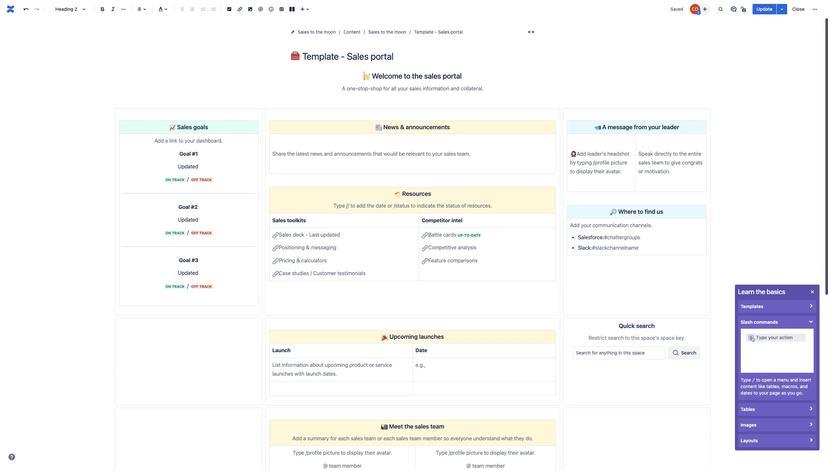 Task type: locate. For each thing, give the bounding box(es) containing it.
0 horizontal spatial moon
[[324, 29, 336, 35]]

the
[[316, 29, 323, 35], [387, 29, 393, 35], [412, 72, 423, 80], [756, 288, 766, 296], [405, 423, 414, 430]]

christina overa image
[[690, 4, 701, 14]]

off down #1
[[191, 178, 199, 182]]

undo ⌘z image
[[22, 5, 30, 13]]

1 horizontal spatial your
[[760, 391, 769, 396]]

on track / off track down goal #1 on the top left of page
[[166, 177, 212, 183]]

your inside main content area, start typing to enter text. text box
[[649, 124, 661, 131]]

saved
[[671, 6, 684, 12]]

up-to-date
[[458, 233, 481, 238]]

1 horizontal spatial search
[[637, 323, 655, 330]]

you
[[788, 391, 796, 396]]

1 vertical spatial off
[[191, 231, 199, 236]]

team
[[431, 423, 445, 430]]

bold ⌘b image
[[99, 5, 107, 13]]

#1
[[192, 151, 198, 157]]

:camera_with_flash: image
[[381, 424, 388, 431], [381, 424, 388, 431]]

sales right content at left
[[369, 29, 380, 35]]

on track / off track for #2
[[166, 230, 212, 236]]

0 vertical spatial search
[[637, 323, 655, 330]]

3 off from the top
[[191, 285, 199, 289]]

moon left template
[[395, 29, 407, 35]]

meet
[[389, 423, 403, 430]]

1 horizontal spatial sales to the moon link
[[369, 28, 407, 36]]

type
[[741, 378, 752, 383]]

to right dates
[[754, 391, 758, 396]]

on
[[166, 178, 171, 182], [166, 231, 171, 236], [166, 285, 171, 289]]

moon
[[324, 29, 336, 35], [395, 29, 407, 35]]

sales to the moon link
[[298, 28, 336, 36], [369, 28, 407, 36]]

heading 2 button
[[47, 2, 92, 16]]

emoji image
[[267, 5, 275, 13]]

2 vertical spatial goal
[[179, 257, 190, 263]]

moon left content at left
[[324, 29, 336, 35]]

tables
[[741, 407, 755, 413]]

to
[[311, 29, 315, 35], [381, 29, 385, 35], [404, 72, 411, 80], [638, 208, 644, 215], [626, 335, 630, 341], [757, 378, 761, 383], [754, 391, 758, 396]]

where to find us
[[617, 208, 664, 215]]

1 vertical spatial on
[[166, 231, 171, 236]]

:dividers: image
[[395, 191, 401, 198]]

salesforce:
[[578, 235, 605, 241]]

confluence image
[[5, 4, 16, 14], [5, 4, 16, 14]]

like
[[759, 384, 766, 390]]

outdent ⇧tab image
[[199, 5, 207, 13]]

learn
[[739, 288, 755, 296]]

:mega: image
[[595, 125, 601, 131]]

sales
[[298, 29, 309, 35], [369, 29, 380, 35], [438, 29, 450, 35], [177, 124, 192, 131], [272, 218, 286, 223]]

search up search for anything in this space text field
[[608, 335, 624, 341]]

sales to the moon
[[298, 29, 336, 35], [369, 29, 407, 35]]

templates button
[[739, 300, 817, 313]]

and
[[791, 378, 799, 383], [800, 384, 808, 390]]

goal
[[180, 151, 191, 157], [179, 204, 190, 210], [179, 257, 190, 263]]

learn the basics
[[739, 288, 786, 296]]

on track / off track down goal #2
[[166, 230, 212, 236]]

search
[[637, 323, 655, 330], [608, 335, 624, 341]]

3 on track / off track from the top
[[166, 283, 212, 289]]

1 vertical spatial portal
[[443, 72, 462, 80]]

sales toolkits
[[272, 218, 306, 223]]

type /
[[741, 378, 756, 383]]

2 sales to the moon link from the left
[[369, 28, 407, 36]]

invite to edit image
[[702, 5, 709, 13]]

3 updated from the top
[[178, 270, 200, 276]]

3 on from the top
[[166, 285, 171, 289]]

1 horizontal spatial sales to the moon
[[369, 29, 407, 35]]

2 vertical spatial on track / off track
[[166, 283, 212, 289]]

sales left "team"
[[415, 423, 429, 430]]

/
[[187, 177, 189, 183], [187, 230, 189, 236], [187, 283, 189, 289], [753, 378, 756, 383]]

1 vertical spatial on track / off track
[[166, 230, 212, 236]]

/ down goal #2
[[187, 230, 189, 236]]

2 vertical spatial updated
[[178, 270, 200, 276]]

#3
[[192, 257, 198, 263]]

close image
[[809, 288, 817, 296]]

1 vertical spatial updated
[[178, 217, 200, 223]]

bullet list ⌘⇧8 image
[[178, 5, 186, 13]]

2 vertical spatial on
[[166, 285, 171, 289]]

1 vertical spatial search
[[608, 335, 624, 341]]

0 horizontal spatial search
[[608, 335, 624, 341]]

and up macros,
[[791, 378, 799, 383]]

1 vertical spatial and
[[800, 384, 808, 390]]

0 vertical spatial off
[[191, 178, 199, 182]]

0 vertical spatial updated
[[178, 164, 200, 170]]

help image
[[8, 454, 16, 462]]

1 off from the top
[[191, 178, 199, 182]]

to up like
[[757, 378, 761, 383]]

italic ⌘i image
[[109, 5, 117, 13]]

1 on from the top
[[166, 178, 171, 182]]

goal left #2
[[179, 204, 190, 210]]

comment icon image
[[730, 5, 738, 13]]

0 horizontal spatial sales to the moon
[[298, 29, 336, 35]]

search up space's
[[637, 323, 655, 330]]

goal left #3
[[179, 257, 190, 263]]

intel
[[452, 218, 463, 223]]

launch
[[272, 348, 291, 354]]

on track / off track down goal #3 on the left of page
[[166, 283, 212, 289]]

your down like
[[760, 391, 769, 396]]

2 on track / off track from the top
[[166, 230, 212, 236]]

off down #3
[[191, 285, 199, 289]]

update button
[[753, 4, 777, 14]]

0 vertical spatial on
[[166, 178, 171, 182]]

:wave: image
[[364, 74, 371, 80], [364, 74, 371, 80]]

numbered list ⌘⇧7 image
[[189, 5, 196, 13]]

1 horizontal spatial and
[[800, 384, 808, 390]]

sales right move this page image
[[298, 29, 309, 35]]

close
[[793, 6, 805, 12]]

/ right type
[[753, 378, 756, 383]]

basics
[[767, 288, 786, 296]]

redo ⌘⇧z image
[[33, 5, 41, 13]]

updated down goal #2
[[178, 217, 200, 223]]

0 vertical spatial on track / off track
[[166, 177, 212, 183]]

off
[[191, 178, 199, 182], [191, 231, 199, 236], [191, 285, 199, 289]]

indent tab image
[[210, 5, 217, 13]]

2 off from the top
[[191, 231, 199, 236]]

:tada: image
[[382, 335, 388, 341]]

competitor intel
[[422, 218, 463, 223]]

0 horizontal spatial sales to the moon link
[[298, 28, 336, 36]]

your
[[649, 124, 661, 131], [760, 391, 769, 396]]

1 sales to the moon link from the left
[[298, 28, 336, 36]]

welcome
[[372, 72, 403, 80]]

find
[[645, 208, 656, 215]]

toolkits
[[287, 218, 306, 223]]

goal for goal #2
[[179, 204, 190, 210]]

macros,
[[782, 384, 799, 390]]

message
[[608, 124, 633, 131]]

:chart_with_upwards_trend: image
[[169, 125, 176, 131], [169, 125, 176, 131]]

close button
[[789, 4, 809, 14]]

heading 2
[[55, 6, 77, 12]]

content
[[741, 384, 757, 390]]

track
[[172, 178, 185, 182], [199, 178, 212, 182], [172, 231, 185, 236], [199, 231, 212, 236], [172, 285, 185, 289], [199, 285, 212, 289]]

goals
[[193, 124, 208, 131]]

1 vertical spatial goal
[[179, 204, 190, 210]]

slash commands button
[[739, 316, 817, 329]]

on for goal #3
[[166, 285, 171, 289]]

2 on from the top
[[166, 231, 171, 236]]

to right 'welcome'
[[404, 72, 411, 80]]

0 horizontal spatial your
[[649, 124, 661, 131]]

Search for anything in this space text field
[[573, 347, 666, 360]]

date
[[416, 348, 428, 354]]

2 vertical spatial off
[[191, 285, 199, 289]]

sales
[[425, 72, 441, 80], [415, 423, 429, 430]]

:toolbox: image
[[291, 52, 300, 60], [291, 52, 300, 60]]

updated for #2
[[178, 217, 200, 223]]

:mag_right: image
[[611, 209, 617, 216], [611, 209, 617, 216]]

portal inside main content area, start typing to enter text. text box
[[443, 72, 462, 80]]

:link: image
[[422, 232, 429, 239], [422, 232, 429, 239], [272, 245, 279, 252], [272, 245, 279, 252], [422, 258, 429, 265]]

/ down goal #3 on the left of page
[[187, 283, 189, 289]]

0 vertical spatial goal
[[180, 151, 191, 157]]

action item image
[[226, 5, 233, 13]]

2 updated from the top
[[178, 217, 200, 223]]

on track / off track
[[166, 177, 212, 183], [166, 230, 212, 236], [166, 283, 212, 289]]

sales down template - sales portal text box
[[425, 72, 441, 80]]

content
[[344, 29, 361, 35]]

align center image
[[136, 5, 143, 13]]

from
[[634, 124, 647, 131]]

updated down goal #1 on the top left of page
[[178, 164, 200, 170]]

updated down goal #3 on the left of page
[[178, 270, 200, 276]]

/ down goal #1 on the top left of page
[[187, 177, 189, 183]]

:link: image
[[272, 232, 279, 239], [272, 232, 279, 239], [422, 245, 429, 252], [422, 245, 429, 252], [272, 258, 279, 265], [272, 258, 279, 265], [422, 258, 429, 265], [272, 271, 279, 278], [272, 271, 279, 278]]

1 horizontal spatial moon
[[395, 29, 407, 35]]

1 vertical spatial your
[[760, 391, 769, 396]]

sales inside "link"
[[438, 29, 450, 35]]

off down #2
[[191, 231, 199, 236]]

0 vertical spatial your
[[649, 124, 661, 131]]

on track / off track for #3
[[166, 283, 212, 289]]

0 horizontal spatial and
[[791, 378, 799, 383]]

resources
[[401, 190, 431, 198]]

your right from
[[649, 124, 661, 131]]

updated
[[178, 164, 200, 170], [178, 217, 200, 223], [178, 270, 200, 276]]

goal left #1
[[180, 151, 191, 157]]

0 vertical spatial portal
[[451, 29, 463, 35]]

and down 'insert'
[[800, 384, 808, 390]]

sales right -
[[438, 29, 450, 35]]

:newspaper: image
[[376, 125, 382, 131]]

layouts button
[[739, 435, 817, 448]]



Task type: vqa. For each thing, say whether or not it's contained in the screenshot.
banner
no



Task type: describe. For each thing, give the bounding box(es) containing it.
-
[[435, 29, 437, 35]]

move this page image
[[290, 29, 295, 35]]

sales left goals
[[177, 124, 192, 131]]

template - sales portal
[[414, 29, 463, 35]]

to open a menu and insert content like tables, macros, and dates to your page as you go.
[[741, 378, 812, 396]]

templates
[[741, 304, 764, 310]]

1 updated from the top
[[178, 164, 200, 170]]

portal inside "link"
[[451, 29, 463, 35]]

1 moon from the left
[[324, 29, 336, 35]]

slash commands
[[741, 320, 778, 325]]

slack:
[[578, 245, 592, 251]]

restrict
[[589, 335, 607, 341]]

to-
[[465, 233, 471, 238]]

upcoming launches
[[388, 334, 444, 341]]

updated for #3
[[178, 270, 200, 276]]

where
[[619, 208, 637, 215]]

Main content area, start typing to enter text. text field
[[115, 72, 711, 471]]

:tada: image
[[382, 335, 388, 341]]

us
[[657, 208, 664, 215]]

images
[[741, 423, 757, 428]]

a
[[774, 378, 777, 383]]

competitor
[[422, 218, 451, 223]]

announcements
[[406, 124, 450, 131]]

:dividers: image
[[395, 191, 401, 198]]

menu
[[778, 378, 790, 383]]

adjust update settings image
[[779, 5, 786, 13]]

leader
[[662, 124, 680, 131]]

commands
[[754, 320, 778, 325]]

go.
[[797, 391, 804, 396]]

heading
[[55, 6, 73, 12]]

page
[[770, 391, 781, 396]]

to left find
[[638, 208, 644, 215]]

layouts
[[741, 438, 758, 444]]

off for #2
[[191, 231, 199, 236]]

as
[[782, 391, 787, 396]]

goal for goal #1
[[180, 151, 191, 157]]

dates
[[741, 391, 753, 396]]

content link
[[344, 28, 361, 36]]

table image
[[278, 5, 286, 13]]

your inside the to open a menu and insert content like tables, macros, and dates to your page as you go.
[[760, 391, 769, 396]]

off for #3
[[191, 285, 199, 289]]

tables,
[[767, 384, 781, 390]]

meet the sales team
[[388, 423, 445, 430]]

more image
[[812, 5, 819, 13]]

search
[[682, 350, 697, 356]]

layouts image
[[288, 5, 296, 13]]

0 vertical spatial sales
[[425, 72, 441, 80]]

/ inside type /
[[753, 378, 756, 383]]

date
[[471, 233, 481, 238]]

mention image
[[257, 5, 265, 13]]

Give this page a title text field
[[303, 51, 537, 62]]

add image, video, or file image
[[246, 5, 254, 13]]

this
[[632, 335, 640, 341]]

to right content at left
[[381, 29, 385, 35]]

launches
[[419, 334, 444, 341]]

images button
[[739, 419, 817, 432]]

tables button
[[739, 403, 817, 416]]

open
[[762, 378, 773, 383]]

restrict search to this space's space key.
[[589, 335, 685, 341]]

template
[[414, 29, 434, 35]]

1 vertical spatial sales
[[415, 423, 429, 430]]

2 moon from the left
[[395, 29, 407, 35]]

:newspaper: image
[[376, 125, 382, 131]]

find and replace image
[[717, 5, 725, 13]]

welcome to the sales portal
[[371, 72, 462, 80]]

quick
[[619, 323, 635, 330]]

2
[[75, 6, 77, 12]]

to left this
[[626, 335, 630, 341]]

2 sales to the moon from the left
[[369, 29, 407, 35]]

space's
[[641, 335, 660, 341]]

goal #1
[[180, 151, 198, 157]]

&
[[400, 124, 405, 131]]

quick search
[[619, 323, 655, 330]]

to right move this page image
[[311, 29, 315, 35]]

up-
[[458, 233, 465, 238]]

search button
[[669, 347, 701, 360]]

slash
[[741, 320, 753, 325]]

:mega: image
[[595, 125, 601, 131]]

more formatting image
[[120, 5, 127, 13]]

make page full-width image
[[527, 28, 535, 36]]

1 on track / off track from the top
[[166, 177, 212, 183]]

upcoming
[[390, 334, 418, 341]]

sales left toolkits
[[272, 218, 286, 223]]

#2
[[191, 204, 198, 210]]

news
[[384, 124, 399, 131]]

goal for goal #3
[[179, 257, 190, 263]]

news & announcements
[[382, 124, 450, 131]]

0 vertical spatial and
[[791, 378, 799, 383]]

a message from your leader
[[601, 124, 680, 131]]

no restrictions image
[[741, 5, 749, 13]]

link image
[[236, 5, 244, 13]]

insert
[[800, 378, 812, 383]]

goal #3
[[179, 257, 198, 263]]

space
[[661, 335, 675, 341]]

1 sales to the moon from the left
[[298, 29, 336, 35]]

search for quick
[[637, 323, 655, 330]]

search for restrict
[[608, 335, 624, 341]]

template - sales portal link
[[414, 28, 463, 36]]

a
[[603, 124, 607, 131]]

key.
[[676, 335, 685, 341]]

sales goals
[[176, 124, 208, 131]]

on for goal #2
[[166, 231, 171, 236]]

goal #2
[[179, 204, 199, 210]]

update
[[757, 6, 773, 12]]



